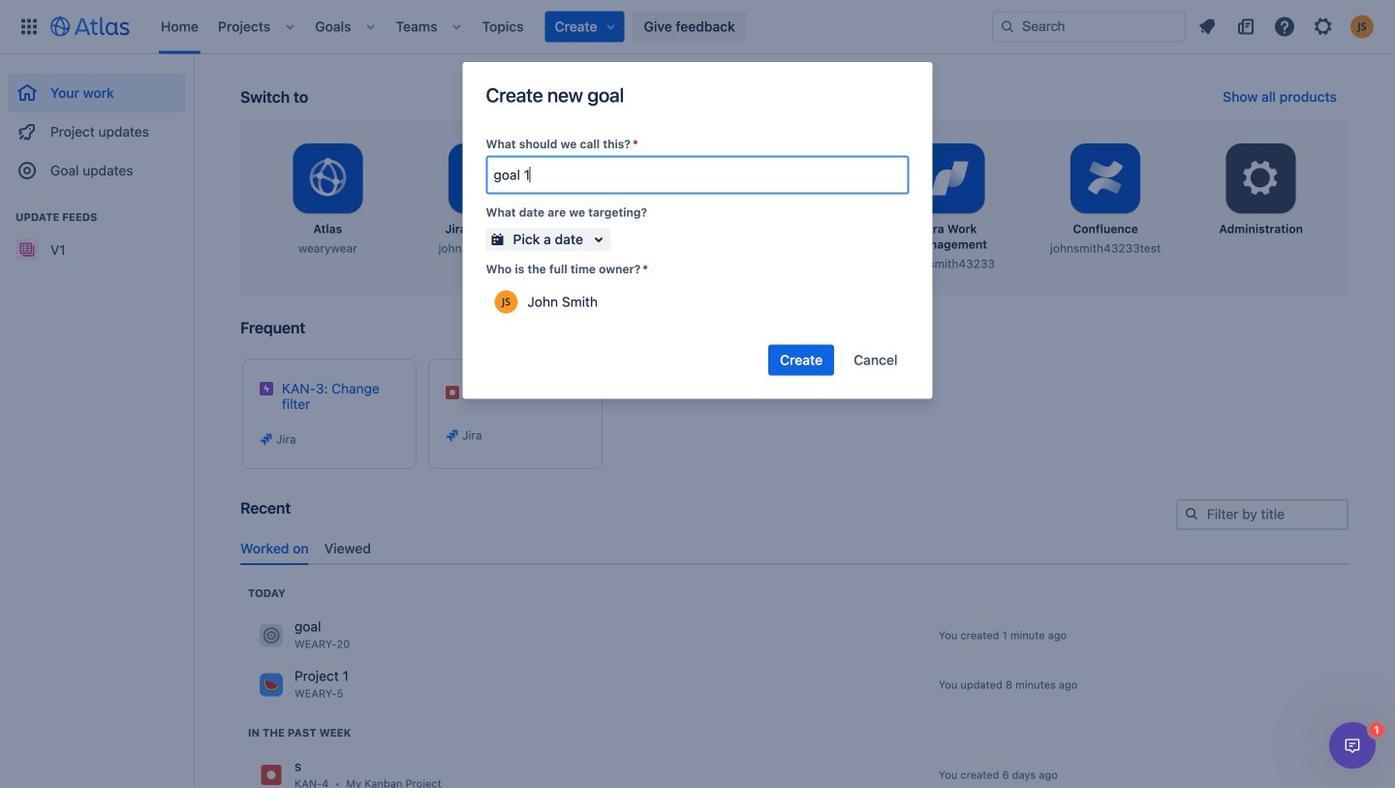 Task type: describe. For each thing, give the bounding box(es) containing it.
settings image
[[1238, 155, 1285, 202]]

search image
[[1184, 506, 1200, 521]]

search image
[[1000, 19, 1016, 34]]

2 group from the top
[[8, 190, 186, 275]]

Filter by title field
[[1179, 501, 1347, 528]]

townsquare image
[[260, 673, 283, 696]]

1 group from the top
[[8, 54, 186, 196]]

1 horizontal spatial jira image
[[445, 427, 460, 443]]



Task type: vqa. For each thing, say whether or not it's contained in the screenshot.
2nd group from the bottom of the page
yes



Task type: locate. For each thing, give the bounding box(es) containing it.
banner
[[0, 0, 1396, 54]]

jira image
[[445, 427, 460, 443], [259, 431, 274, 447]]

group
[[8, 54, 186, 196], [8, 190, 186, 275]]

townsquare image
[[260, 624, 283, 647]]

0 horizontal spatial jira image
[[259, 431, 274, 447]]

dialog
[[1330, 722, 1376, 769]]

1 vertical spatial heading
[[248, 725, 351, 740]]

heading up townsquare image on the bottom of page
[[248, 585, 286, 601]]

tab list
[[233, 533, 1357, 565]]

1 horizontal spatial jira image
[[445, 427, 460, 443]]

heading up jira image
[[248, 725, 351, 740]]

Search field
[[993, 11, 1186, 42]]

jira image
[[260, 763, 283, 786]]

0 horizontal spatial jira image
[[259, 431, 274, 447]]

heading
[[248, 585, 286, 601], [248, 725, 351, 740]]

heading for jira image
[[248, 725, 351, 740]]

2 heading from the top
[[248, 725, 351, 740]]

jira image
[[445, 427, 460, 443], [259, 431, 274, 447]]

None field
[[488, 158, 908, 192]]

None search field
[[993, 11, 1186, 42]]

0 vertical spatial heading
[[248, 585, 286, 601]]

1 heading from the top
[[248, 585, 286, 601]]

top element
[[12, 0, 993, 54]]

heading for townsquare image on the bottom of page
[[248, 585, 286, 601]]

help image
[[1274, 15, 1297, 38]]



